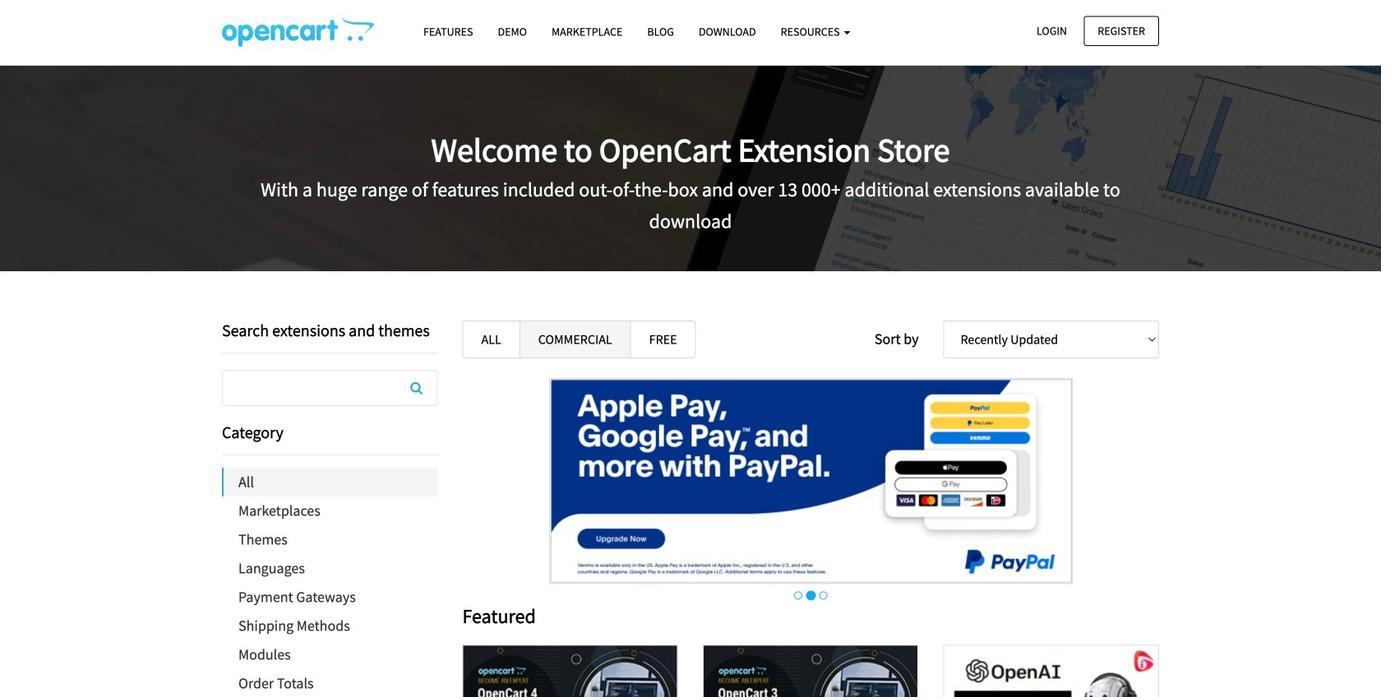 Task type: locate. For each thing, give the bounding box(es) containing it.
None text field
[[223, 371, 437, 405]]

chatgpt for opencart image
[[945, 646, 1159, 697]]



Task type: describe. For each thing, give the bounding box(es) containing it.
search image
[[410, 382, 423, 395]]

opencart 3 development masterclass image
[[704, 646, 918, 697]]

paypal payment gateway image
[[549, 378, 1073, 585]]

opencart extensions image
[[222, 17, 374, 47]]

opencart 4 development masterclass image
[[464, 646, 678, 697]]



Task type: vqa. For each thing, say whether or not it's contained in the screenshot.
'search' image
yes



